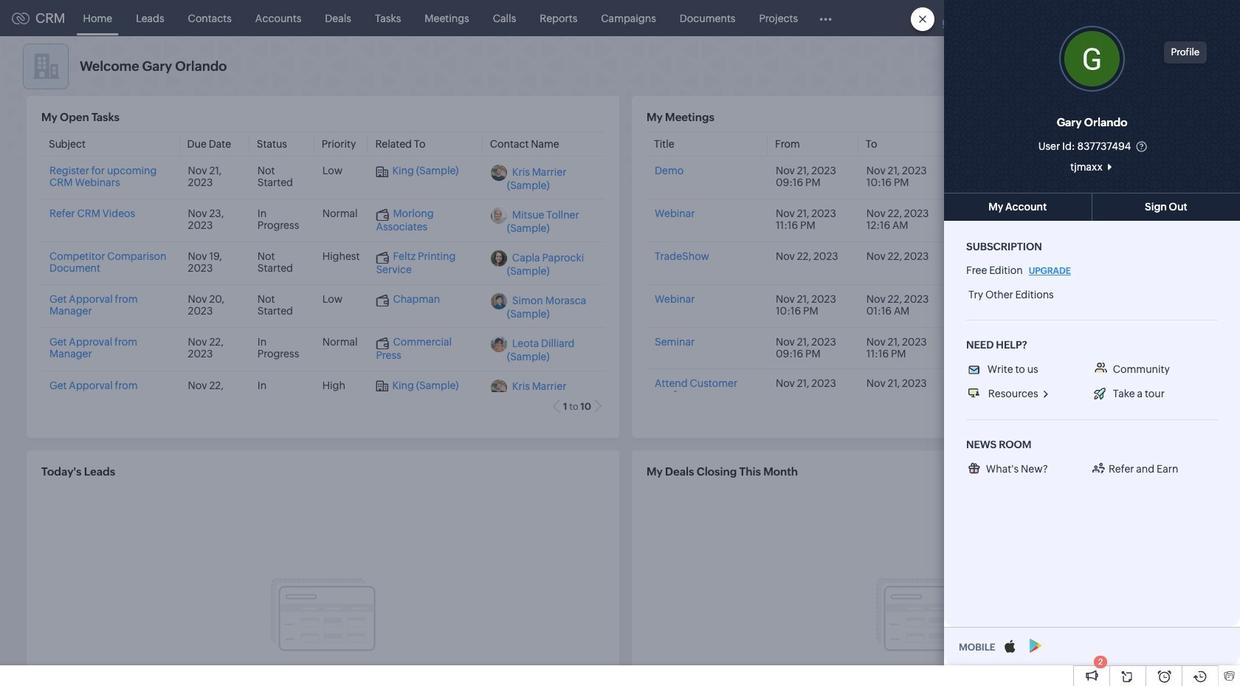 Task type: vqa. For each thing, say whether or not it's contained in the screenshot.
LOGO
yes



Task type: describe. For each thing, give the bounding box(es) containing it.
calendar image
[[1084, 12, 1097, 24]]

search element
[[1045, 0, 1075, 36]]



Task type: locate. For each thing, give the bounding box(es) containing it.
profile pic image
[[1060, 26, 1125, 92]]

create menu image
[[1018, 9, 1036, 27]]

create menu element
[[1009, 0, 1045, 36]]

logo image
[[12, 12, 30, 24]]

None field
[[1005, 160, 1180, 174]]

search image
[[1054, 12, 1066, 24]]



